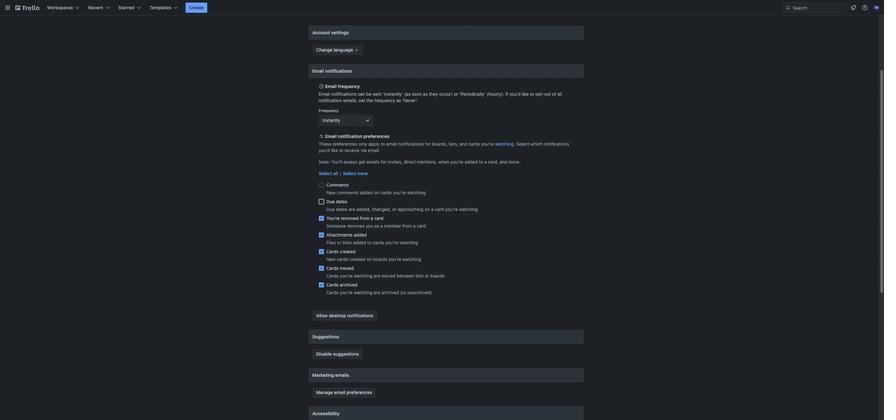Task type: locate. For each thing, give the bounding box(es) containing it.
email down email notifications
[[325, 84, 337, 89]]

0 vertical spatial on
[[374, 190, 379, 195]]

select none button
[[343, 170, 368, 177]]

moved up cards archived
[[340, 265, 354, 271]]

2 horizontal spatial card
[[435, 206, 444, 212]]

2 cards from the top
[[327, 265, 339, 271]]

from
[[360, 215, 370, 221], [403, 223, 412, 229]]

0 vertical spatial and
[[460, 141, 468, 147]]

you'd inside email notifications can be sent 'instantly' (as soon as they occur) or 'periodically' (hourly). if you'd like to opt-out of all notification emails, set the frequency as 'never'.
[[510, 91, 521, 97]]

|
[[340, 171, 341, 176]]

and right the lists,
[[460, 141, 468, 147]]

if
[[506, 91, 509, 97]]

0 vertical spatial emails
[[367, 159, 380, 165]]

email down "change"
[[313, 68, 324, 74]]

preferences for email
[[347, 390, 372, 395]]

0 vertical spatial as
[[423, 91, 428, 97]]

for left invites,
[[381, 159, 387, 165]]

notifications inside email notifications can be sent 'instantly' (as soon as they occur) or 'periodically' (hourly). if you'd like to opt-out of all notification emails, set the frequency as 'never'.
[[331, 91, 357, 97]]

0 vertical spatial archived
[[340, 282, 358, 287]]

0 horizontal spatial you'd
[[319, 148, 330, 153]]

2 new from the top
[[327, 256, 336, 262]]

2 vertical spatial preferences
[[347, 390, 372, 395]]

like
[[522, 91, 529, 97], [331, 148, 338, 153]]

0 vertical spatial boards
[[373, 256, 388, 262]]

to left opt-
[[530, 91, 535, 97]]

and
[[460, 141, 468, 147], [500, 159, 508, 165]]

1 vertical spatial frequency
[[375, 98, 395, 103]]

change
[[316, 47, 333, 53]]

1 horizontal spatial you'd
[[510, 91, 521, 97]]

are down cards you're watching are moved between lists or boards
[[374, 290, 381, 295]]

cards for cards you're watching are archived (or unarchived)
[[327, 290, 339, 295]]

1 vertical spatial preferences
[[333, 141, 358, 147]]

1 horizontal spatial all
[[558, 91, 563, 97]]

like down the these
[[331, 148, 338, 153]]

email right manage
[[334, 390, 346, 395]]

and right card,
[[500, 159, 508, 165]]

email up the these
[[325, 134, 337, 139]]

1 due from the top
[[327, 199, 335, 204]]

1 vertical spatial archived
[[382, 290, 399, 295]]

emails up "manage email preferences"
[[335, 372, 349, 378]]

select down note:
[[319, 171, 332, 176]]

0 vertical spatial new
[[327, 190, 336, 195]]

2 horizontal spatial select
[[517, 141, 530, 147]]

emails right get
[[367, 159, 380, 165]]

notifications inside "link"
[[347, 313, 374, 318]]

apply
[[369, 141, 380, 147]]

create button
[[186, 3, 208, 13]]

notifications right which
[[544, 141, 570, 147]]

a down approaching
[[414, 223, 416, 229]]

a left member
[[381, 223, 383, 229]]

opt-
[[536, 91, 545, 97]]

1 horizontal spatial for
[[425, 141, 431, 147]]

cards up changed,
[[381, 190, 392, 195]]

due dates are added, changed, or approaching on a card you're watching
[[327, 206, 478, 212]]

0 horizontal spatial all
[[334, 171, 338, 176]]

on right approaching
[[425, 206, 430, 212]]

to right apply
[[381, 141, 385, 147]]

email.
[[368, 148, 380, 153]]

1 vertical spatial as
[[397, 98, 401, 103]]

frequency up emails, in the left of the page
[[338, 84, 360, 89]]

workspaces button
[[43, 3, 83, 13]]

1 vertical spatial email
[[334, 390, 346, 395]]

cards you're watching are moved between lists or boards
[[327, 273, 445, 279]]

notifications up email frequency in the left of the page
[[325, 68, 352, 74]]

2 vertical spatial card
[[417, 223, 426, 229]]

email notification preferences
[[325, 134, 390, 139]]

1 vertical spatial created
[[350, 256, 366, 262]]

1 horizontal spatial frequency
[[375, 98, 395, 103]]

0 horizontal spatial as
[[375, 223, 380, 229]]

of
[[553, 91, 557, 97]]

1 dates from the top
[[336, 199, 348, 204]]

1 vertical spatial you'd
[[319, 148, 330, 153]]

more.
[[509, 159, 521, 165]]

select inside . select which notifications you'd like to receive via email.
[[517, 141, 530, 147]]

0 horizontal spatial boards
[[373, 256, 388, 262]]

direct
[[404, 159, 416, 165]]

for left boards,
[[425, 141, 431, 147]]

email inside email notifications can be sent 'instantly' (as soon as they occur) or 'periodically' (hourly). if you'd like to opt-out of all notification emails, set the frequency as 'never'.
[[319, 91, 330, 97]]

1 vertical spatial card
[[375, 215, 384, 221]]

email notifications
[[313, 68, 352, 74]]

1 vertical spatial emails
[[335, 372, 349, 378]]

due
[[327, 199, 335, 204], [327, 206, 335, 212]]

1 vertical spatial on
[[425, 206, 430, 212]]

select right .
[[517, 141, 530, 147]]

boards right the lists
[[431, 273, 445, 279]]

comments
[[327, 182, 349, 188]]

email right apply
[[387, 141, 398, 147]]

0 notifications image
[[850, 4, 858, 12]]

new down comments
[[327, 190, 336, 195]]

email notifications can be sent 'instantly' (as soon as they occur) or 'periodically' (hourly). if you'd like to opt-out of all notification emails, set the frequency as 'never'.
[[319, 91, 563, 103]]

added
[[465, 159, 478, 165], [360, 190, 373, 195], [354, 232, 367, 238], [353, 240, 366, 245]]

1 horizontal spatial archived
[[382, 290, 399, 295]]

are up "cards you're watching are archived (or unarchived)"
[[374, 273, 381, 279]]

workspaces
[[47, 5, 73, 10]]

5 cards from the top
[[327, 290, 339, 295]]

0 horizontal spatial like
[[331, 148, 338, 153]]

files
[[327, 240, 336, 245]]

approaching
[[398, 206, 424, 212]]

you'd right if
[[510, 91, 521, 97]]

0 vertical spatial due
[[327, 199, 335, 204]]

cards moved
[[327, 265, 354, 271]]

1 vertical spatial new
[[327, 256, 336, 262]]

a up you
[[371, 215, 373, 221]]

frequency
[[338, 84, 360, 89], [375, 98, 395, 103]]

0 vertical spatial preferences
[[364, 134, 390, 139]]

lists,
[[449, 141, 459, 147]]

1 vertical spatial are
[[374, 273, 381, 279]]

you're removed from a card
[[327, 215, 384, 221]]

to left receive
[[340, 148, 344, 153]]

0 vertical spatial are
[[349, 206, 355, 212]]

on down files or links added to cards you're watching on the left of page
[[367, 256, 372, 262]]

0 vertical spatial all
[[558, 91, 563, 97]]

email up frequency
[[319, 91, 330, 97]]

to inside email notifications can be sent 'instantly' (as soon as they occur) or 'periodically' (hourly). if you'd like to opt-out of all notification emails, set the frequency as 'never'.
[[530, 91, 535, 97]]

select
[[517, 141, 530, 147], [319, 171, 332, 176], [343, 171, 357, 176]]

on
[[374, 190, 379, 195], [425, 206, 430, 212], [367, 256, 372, 262]]

new
[[327, 190, 336, 195], [327, 256, 336, 262]]

0 vertical spatial from
[[360, 215, 370, 221]]

1 cards from the top
[[327, 249, 339, 254]]

marketing emails
[[313, 372, 349, 378]]

due for due dates
[[327, 199, 335, 204]]

via
[[361, 148, 367, 153]]

comments
[[337, 190, 359, 195]]

created down links on the left bottom
[[340, 249, 356, 254]]

frequency down sent
[[375, 98, 395, 103]]

like inside . select which notifications you'd like to receive via email.
[[331, 148, 338, 153]]

moved left between at the bottom left
[[382, 273, 396, 279]]

0 horizontal spatial for
[[381, 159, 387, 165]]

or right occur)
[[454, 91, 459, 97]]

tyler black (tylerblack440) image
[[873, 4, 881, 12]]

new down cards created
[[327, 256, 336, 262]]

are up removed
[[349, 206, 355, 212]]

added left card,
[[465, 159, 478, 165]]

from down added,
[[360, 215, 370, 221]]

2 due from the top
[[327, 206, 335, 212]]

disable suggestions link
[[313, 349, 363, 359]]

unarchived)
[[408, 290, 432, 295]]

3 cards from the top
[[327, 273, 339, 279]]

or right changed,
[[393, 206, 397, 212]]

you'd down the these
[[319, 148, 330, 153]]

email for email notifications can be sent 'instantly' (as soon as they occur) or 'periodically' (hourly). if you'd like to opt-out of all notification emails, set the frequency as 'never'.
[[319, 91, 330, 97]]

0 vertical spatial moved
[[340, 265, 354, 271]]

for
[[425, 141, 431, 147], [381, 159, 387, 165]]

member
[[384, 223, 402, 229]]

1 new from the top
[[327, 190, 336, 195]]

1 horizontal spatial boards
[[431, 273, 445, 279]]

back to home image
[[15, 3, 39, 13]]

archived left "(or"
[[382, 290, 399, 295]]

notifications right desktop
[[347, 313, 374, 318]]

0 vertical spatial email
[[387, 141, 398, 147]]

0 horizontal spatial on
[[367, 256, 372, 262]]

email
[[387, 141, 398, 147], [334, 390, 346, 395]]

accessibility
[[313, 411, 340, 416]]

0 vertical spatial notification
[[319, 98, 342, 103]]

on for boards
[[367, 256, 372, 262]]

dates down due dates
[[336, 206, 348, 212]]

notifications down email frequency in the left of the page
[[331, 91, 357, 97]]

2 vertical spatial on
[[367, 256, 372, 262]]

they
[[429, 91, 438, 97]]

preferences for notification
[[364, 134, 390, 139]]

preferences
[[364, 134, 390, 139], [333, 141, 358, 147], [347, 390, 372, 395]]

you'll
[[331, 159, 343, 165]]

0 horizontal spatial emails
[[335, 372, 349, 378]]

1 horizontal spatial on
[[374, 190, 379, 195]]

removed
[[341, 215, 359, 221]]

boards up cards you're watching are moved between lists or boards
[[373, 256, 388, 262]]

email for email notification preferences
[[325, 134, 337, 139]]

0 vertical spatial frequency
[[338, 84, 360, 89]]

you'd inside . select which notifications you'd like to receive via email.
[[319, 148, 330, 153]]

1 vertical spatial for
[[381, 159, 387, 165]]

created
[[340, 249, 356, 254], [350, 256, 366, 262]]

all right of
[[558, 91, 563, 97]]

4 cards from the top
[[327, 282, 339, 287]]

new for new comments added on cards you're watching
[[327, 190, 336, 195]]

links
[[343, 240, 352, 245]]

new for new cards created on boards you're watching
[[327, 256, 336, 262]]

card down approaching
[[417, 223, 426, 229]]

or
[[454, 91, 459, 97], [393, 206, 397, 212], [337, 240, 342, 245], [425, 273, 430, 279]]

0 vertical spatial dates
[[336, 199, 348, 204]]

1 vertical spatial like
[[331, 148, 338, 153]]

recent button
[[85, 3, 113, 13]]

cards down the someone removes you as a member from a card
[[373, 240, 384, 245]]

select all button
[[319, 170, 338, 177]]

like left opt-
[[522, 91, 529, 97]]

created down cards created
[[350, 256, 366, 262]]

manage
[[316, 390, 333, 395]]

dates for due dates
[[336, 199, 348, 204]]

card up the someone removes you as a member from a card
[[375, 215, 384, 221]]

0 horizontal spatial frequency
[[338, 84, 360, 89]]

0 vertical spatial created
[[340, 249, 356, 254]]

cards for cards moved
[[327, 265, 339, 271]]

suggestions
[[333, 351, 359, 357]]

set
[[359, 98, 365, 103]]

as down 'instantly'
[[397, 98, 401, 103]]

0 vertical spatial like
[[522, 91, 529, 97]]

notification up frequency
[[319, 98, 342, 103]]

as left they
[[423, 91, 428, 97]]

2 dates from the top
[[336, 206, 348, 212]]

1 vertical spatial due
[[327, 206, 335, 212]]

archived down cards moved
[[340, 282, 358, 287]]

2 horizontal spatial as
[[423, 91, 428, 97]]

1 horizontal spatial email
[[387, 141, 398, 147]]

new cards created on boards you're watching
[[327, 256, 421, 262]]

select right '|'
[[343, 171, 357, 176]]

2 vertical spatial as
[[375, 223, 380, 229]]

1 vertical spatial dates
[[336, 206, 348, 212]]

2 vertical spatial are
[[374, 290, 381, 295]]

emails,
[[343, 98, 358, 103]]

notification up receive
[[338, 134, 363, 139]]

boards
[[373, 256, 388, 262], [431, 273, 445, 279]]

sm image
[[353, 47, 360, 53]]

lists
[[416, 273, 424, 279]]

account settings
[[313, 30, 349, 35]]

allow
[[316, 313, 328, 318]]

dates
[[336, 199, 348, 204], [336, 206, 348, 212]]

from right member
[[403, 223, 412, 229]]

0 horizontal spatial archived
[[340, 282, 358, 287]]

notifications inside . select which notifications you'd like to receive via email.
[[544, 141, 570, 147]]

1 vertical spatial and
[[500, 159, 508, 165]]

templates
[[150, 5, 172, 10]]

0 horizontal spatial from
[[360, 215, 370, 221]]

files or links added to cards you're watching
[[327, 240, 418, 245]]

0 horizontal spatial email
[[334, 390, 346, 395]]

on up changed,
[[374, 190, 379, 195]]

cards down cards created
[[337, 256, 349, 262]]

notification
[[319, 98, 342, 103], [338, 134, 363, 139]]

1 vertical spatial moved
[[382, 273, 396, 279]]

all left '|'
[[334, 171, 338, 176]]

dates down comments
[[336, 199, 348, 204]]

1 horizontal spatial as
[[397, 98, 401, 103]]

as right you
[[375, 223, 380, 229]]

card right approaching
[[435, 206, 444, 212]]

open information menu image
[[862, 4, 869, 11]]

(as
[[405, 91, 411, 97]]

archived
[[340, 282, 358, 287], [382, 290, 399, 295]]

0 horizontal spatial moved
[[340, 265, 354, 271]]

1 horizontal spatial like
[[522, 91, 529, 97]]

a
[[485, 159, 487, 165], [431, 206, 434, 212], [371, 215, 373, 221], [381, 223, 383, 229], [414, 223, 416, 229]]

0 vertical spatial you'd
[[510, 91, 521, 97]]

1 vertical spatial from
[[403, 223, 412, 229]]

.
[[514, 141, 516, 147]]

or inside email notifications can be sent 'instantly' (as soon as they occur) or 'periodically' (hourly). if you'd like to opt-out of all notification emails, set the frequency as 'never'.
[[454, 91, 459, 97]]

2 horizontal spatial on
[[425, 206, 430, 212]]



Task type: describe. For each thing, give the bounding box(es) containing it.
email for email notifications
[[313, 68, 324, 74]]

change language
[[316, 47, 353, 53]]

1 horizontal spatial moved
[[382, 273, 396, 279]]

account
[[313, 30, 331, 35]]

0 vertical spatial for
[[425, 141, 431, 147]]

all inside email notifications can be sent 'instantly' (as soon as they occur) or 'periodically' (hourly). if you'd like to opt-out of all notification emails, set the frequency as 'never'.
[[558, 91, 563, 97]]

change language link
[[313, 45, 364, 55]]

manage email preferences
[[316, 390, 372, 395]]

cards right the lists,
[[469, 141, 480, 147]]

a right approaching
[[431, 206, 434, 212]]

desktop
[[329, 313, 346, 318]]

notifications up the direct
[[399, 141, 424, 147]]

watching link
[[496, 141, 514, 147]]

receive
[[345, 148, 360, 153]]

invites,
[[388, 159, 403, 165]]

you're
[[327, 215, 340, 221]]

be
[[367, 91, 372, 97]]

disable
[[316, 351, 332, 357]]

to left card,
[[479, 159, 484, 165]]

on for cards
[[374, 190, 379, 195]]

you
[[366, 223, 374, 229]]

new comments added on cards you're watching
[[327, 190, 426, 195]]

get
[[359, 159, 366, 165]]

1 horizontal spatial emails
[[367, 159, 380, 165]]

1 horizontal spatial select
[[343, 171, 357, 176]]

mentions,
[[417, 159, 438, 165]]

'never'.
[[403, 98, 418, 103]]

1 horizontal spatial card
[[417, 223, 426, 229]]

instantly
[[323, 117, 340, 123]]

out
[[545, 91, 551, 97]]

(hourly).
[[487, 91, 505, 97]]

these
[[319, 141, 332, 147]]

card,
[[488, 159, 499, 165]]

frequency inside email notifications can be sent 'instantly' (as soon as they occur) or 'periodically' (hourly). if you'd like to opt-out of all notification emails, set the frequency as 'never'.
[[375, 98, 395, 103]]

always
[[344, 159, 358, 165]]

suggestions
[[313, 334, 339, 339]]

1 horizontal spatial and
[[500, 159, 508, 165]]

note: you'll always get emails for invites, direct mentions, when you're added to a card, and more.
[[319, 159, 521, 165]]

allow desktop notifications link
[[313, 311, 378, 321]]

1 vertical spatial notification
[[338, 134, 363, 139]]

someone removes you as a member from a card
[[327, 223, 426, 229]]

1 vertical spatial all
[[334, 171, 338, 176]]

recent
[[88, 5, 103, 10]]

1 vertical spatial boards
[[431, 273, 445, 279]]

a left card,
[[485, 159, 487, 165]]

cards for cards you're watching are moved between lists or boards
[[327, 273, 339, 279]]

email for email frequency
[[325, 84, 337, 89]]

create
[[190, 5, 204, 10]]

only
[[359, 141, 368, 147]]

added right links on the left bottom
[[353, 240, 366, 245]]

added down removes
[[354, 232, 367, 238]]

search image
[[786, 5, 791, 10]]

settings
[[332, 30, 349, 35]]

these preferences only apply to email notifications for boards, lists, and cards you're watching
[[319, 141, 514, 147]]

soon
[[412, 91, 422, 97]]

dates for due dates are added, changed, or approaching on a card you're watching
[[336, 206, 348, 212]]

the
[[367, 98, 373, 103]]

which
[[531, 141, 543, 147]]

'periodically'
[[460, 91, 486, 97]]

added,
[[357, 206, 371, 212]]

0 horizontal spatial select
[[319, 171, 332, 176]]

primary element
[[0, 0, 885, 15]]

'instantly'
[[383, 91, 403, 97]]

cards you're watching are archived (or unarchived)
[[327, 290, 432, 295]]

changed,
[[372, 206, 391, 212]]

added up added,
[[360, 190, 373, 195]]

to inside . select which notifications you'd like to receive via email.
[[340, 148, 344, 153]]

to down you
[[368, 240, 372, 245]]

cards created
[[327, 249, 356, 254]]

due for due dates are added, changed, or approaching on a card you're watching
[[327, 206, 335, 212]]

cards archived
[[327, 282, 358, 287]]

0 horizontal spatial and
[[460, 141, 468, 147]]

0 horizontal spatial card
[[375, 215, 384, 221]]

or right the lists
[[425, 273, 430, 279]]

or down attachments
[[337, 240, 342, 245]]

can
[[358, 91, 365, 97]]

none
[[358, 171, 368, 176]]

are for cards moved
[[374, 273, 381, 279]]

disable suggestions
[[316, 351, 359, 357]]

marketing
[[313, 372, 334, 378]]

templates button
[[146, 3, 182, 13]]

language
[[334, 47, 353, 53]]

email frequency
[[325, 84, 360, 89]]

note:
[[319, 159, 330, 165]]

when
[[439, 159, 450, 165]]

allow desktop notifications
[[316, 313, 374, 318]]

due dates
[[327, 199, 348, 204]]

removes
[[347, 223, 365, 229]]

select all | select none
[[319, 171, 368, 176]]

boards,
[[432, 141, 448, 147]]

(or
[[401, 290, 407, 295]]

sent
[[373, 91, 382, 97]]

cards for cards created
[[327, 249, 339, 254]]

Search field
[[791, 3, 847, 12]]

notification inside email notifications can be sent 'instantly' (as soon as they occur) or 'periodically' (hourly). if you'd like to opt-out of all notification emails, set the frequency as 'never'.
[[319, 98, 342, 103]]

cards for cards archived
[[327, 282, 339, 287]]

0 vertical spatial card
[[435, 206, 444, 212]]

1 horizontal spatial from
[[403, 223, 412, 229]]

starred button
[[115, 3, 145, 13]]

attachments added
[[327, 232, 367, 238]]

manage email preferences link
[[313, 387, 376, 398]]

frequency
[[319, 108, 339, 113]]

are for cards archived
[[374, 290, 381, 295]]

like inside email notifications can be sent 'instantly' (as soon as they occur) or 'periodically' (hourly). if you'd like to opt-out of all notification emails, set the frequency as 'never'.
[[522, 91, 529, 97]]

. select which notifications you'd like to receive via email.
[[319, 141, 570, 153]]

occur)
[[440, 91, 453, 97]]

attachments
[[327, 232, 353, 238]]



Task type: vqa. For each thing, say whether or not it's contained in the screenshot.
the bottom the 'trip'
no



